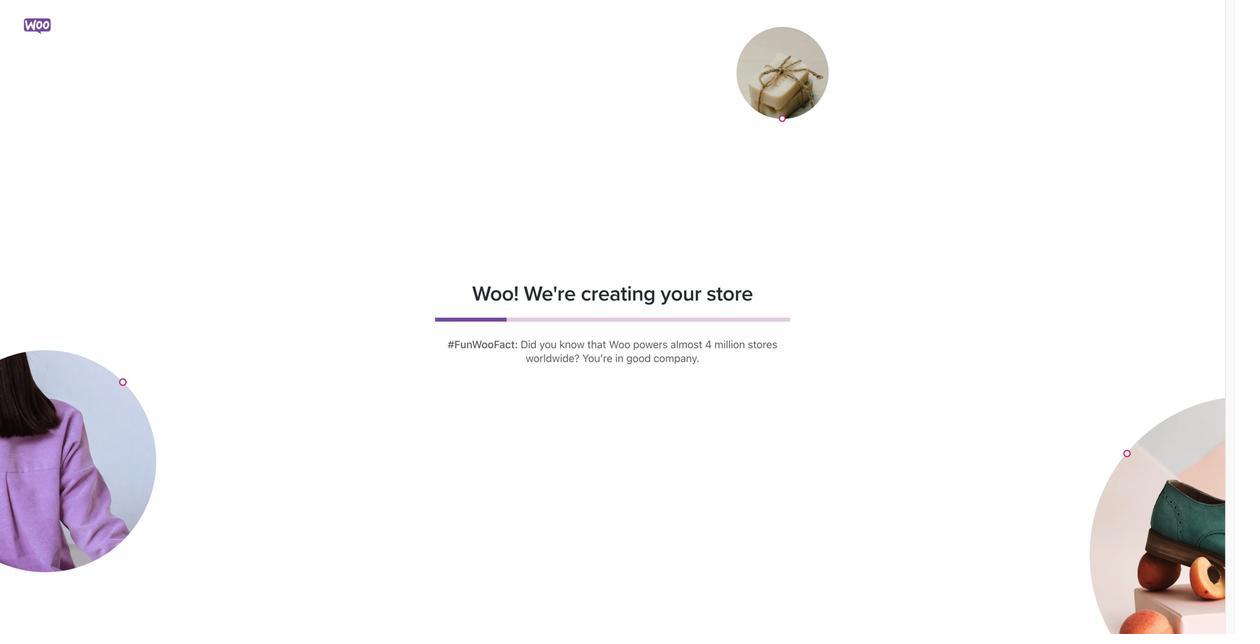 Task type: locate. For each thing, give the bounding box(es) containing it.
worldwide?
[[526, 352, 580, 365]]

store
[[707, 281, 753, 307]]

powers
[[633, 338, 668, 351]]

good
[[626, 352, 651, 365]]

woo! we're creating your store
[[472, 281, 753, 307]]

woo
[[609, 338, 631, 351]]

we're
[[524, 281, 576, 307]]

almost
[[671, 338, 703, 351]]

creating
[[581, 281, 656, 307]]

#funwoofact: did you know that woo powers almost 4 million stores worldwide? you're in good company.
[[448, 338, 778, 365]]

#funwoofact:
[[448, 338, 518, 351]]

know
[[560, 338, 585, 351]]

that
[[588, 338, 606, 351]]

in
[[615, 352, 624, 365]]

4
[[705, 338, 712, 351]]

you
[[540, 338, 557, 351]]



Task type: describe. For each thing, give the bounding box(es) containing it.
did
[[521, 338, 537, 351]]

stores
[[748, 338, 778, 351]]

company.
[[654, 352, 700, 365]]

your
[[661, 281, 702, 307]]

million
[[715, 338, 745, 351]]

woo!
[[472, 281, 519, 307]]

you're
[[583, 352, 613, 365]]



Task type: vqa. For each thing, say whether or not it's contained in the screenshot.
3rd list item from the bottom of the page
no



